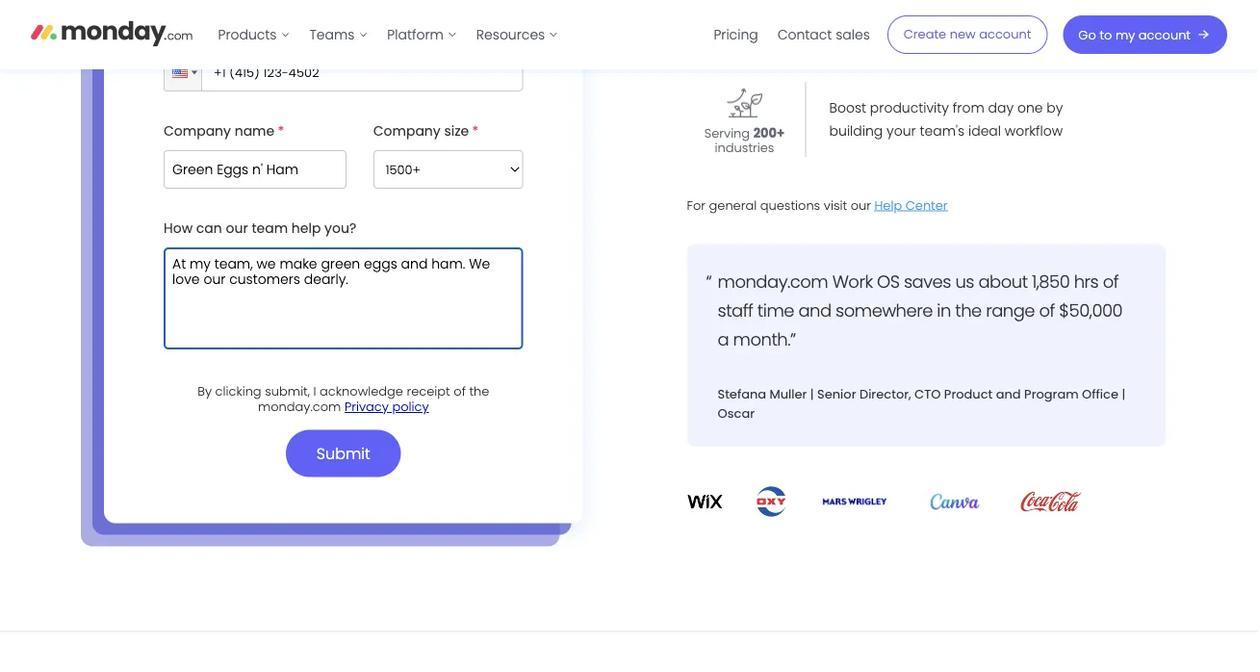 Task type: vqa. For each thing, say whether or not it's contained in the screenshot.
manager in the Partner Success Manager, LATAM Our Partnerships Group is growing, and we are looking for a Partners Success Manager to join the team! You'll work closely with our business partners
no



Task type: locate. For each thing, give the bounding box(es) containing it.
my
[[1116, 26, 1135, 43]]

your
[[830, 16, 859, 34], [887, 121, 916, 140]]

1 horizontal spatial the
[[955, 298, 982, 323]]

tailored
[[906, 0, 957, 11]]

center
[[906, 197, 948, 214]]

2 horizontal spatial our
[[880, 0, 903, 11]]

company for company name
[[164, 122, 231, 141]]

1 vertical spatial your
[[887, 121, 916, 140]]

teams
[[310, 25, 355, 44]]

1 horizontal spatial of
[[1039, 298, 1055, 323]]

go
[[1079, 26, 1096, 43]]

1 company from the left
[[164, 122, 231, 141]]

a
[[718, 327, 729, 351]]

by clicking submit, i acknowledge receipt of the monday.com
[[197, 383, 489, 416]]

1 horizontal spatial our
[[851, 197, 871, 214]]

workflow
[[1005, 121, 1063, 140]]

serving 200+ industries
[[705, 125, 785, 157]]

1 horizontal spatial |
[[1122, 386, 1126, 403]]

1 (702) 123-4567 telephone field
[[197, 53, 523, 91]]

day
[[988, 98, 1014, 117]]

1 list from the left
[[208, 0, 568, 69]]

office
[[1082, 386, 1119, 403]]

based
[[1051, 0, 1094, 11]]

account down the pricing
[[979, 26, 1031, 43]]

2 vertical spatial of
[[454, 383, 466, 400]]

2 horizontal spatial and
[[996, 386, 1021, 403]]

visit
[[824, 197, 847, 214]]

your for team's
[[887, 121, 916, 140]]

paying
[[744, 19, 787, 36]]

1,850
[[1032, 269, 1070, 294]]

account
[[979, 26, 1031, 43], [1139, 26, 1191, 43]]

list containing products
[[208, 0, 568, 69]]

the
[[955, 298, 982, 323], [469, 383, 489, 400]]

1 vertical spatial the
[[469, 383, 489, 400]]

0 horizontal spatial the
[[469, 383, 489, 400]]

0 horizontal spatial and
[[799, 298, 831, 323]]

canva image
[[920, 494, 990, 510]]

our right visit
[[851, 197, 871, 214]]

company size
[[373, 122, 469, 141]]

our up goals
[[880, 0, 903, 11]]

2 list from the left
[[704, 0, 880, 69]]

1 | from the left
[[811, 386, 814, 403]]

0 horizontal spatial |
[[811, 386, 814, 403]]

" monday.com work os saves us about 1,850 hrs of staff time and somewhere in the range of $50,000 a month."
[[706, 269, 1123, 351]]

2 vertical spatial our
[[226, 219, 248, 238]]

and inside "" monday.com work os saves us about 1,850 hrs of staff time and somewhere in the range of $50,000 a month.""
[[799, 298, 831, 323]]

submit
[[317, 442, 370, 464]]

general
[[709, 197, 757, 214]]

number
[[209, 25, 263, 43]]

1 horizontal spatial your
[[887, 121, 916, 140]]

goals
[[863, 16, 900, 34]]

1 horizontal spatial list
[[704, 0, 880, 69]]

clicking
[[215, 383, 262, 400]]

2 company from the left
[[373, 122, 441, 141]]

questions
[[760, 197, 821, 214]]

how
[[164, 219, 193, 238]]

1 horizontal spatial account
[[1139, 26, 1191, 43]]

contact
[[778, 25, 832, 44]]

1 vertical spatial of
[[1039, 298, 1055, 323]]

go to my account button
[[1063, 15, 1228, 54]]

of right receipt in the left bottom of the page
[[454, 383, 466, 400]]

| right muller
[[811, 386, 814, 403]]

on
[[1097, 0, 1115, 11]]

contact sales
[[778, 25, 870, 44]]

receipt
[[407, 383, 450, 400]]

0 horizontal spatial company
[[164, 122, 231, 141]]

2 horizontal spatial of
[[1103, 269, 1119, 294]]

0 vertical spatial the
[[955, 298, 982, 323]]

of right hrs
[[1103, 269, 1119, 294]]

name
[[235, 122, 275, 141]]

of down 1,850
[[1039, 298, 1055, 323]]

and down 'tailored'
[[903, 16, 930, 34]]

explore our tailored pricing plans based on your goals and priorities
[[830, 0, 1115, 34]]

productivity
[[870, 98, 949, 117]]

monday.com logo image
[[31, 13, 193, 53]]

your inside "boost productivity from day one by building your team's ideal workflow"
[[887, 121, 916, 140]]

monday.com inside "" monday.com work os saves us about 1,850 hrs of staff time and somewhere in the range of $50,000 a month.""
[[718, 269, 828, 294]]

and
[[903, 16, 930, 34], [799, 298, 831, 323], [996, 386, 1021, 403]]

company name
[[164, 122, 275, 141]]

0 horizontal spatial list
[[208, 0, 568, 69]]

company
[[164, 122, 231, 141], [373, 122, 441, 141]]

your down explore
[[830, 16, 859, 34]]

company left size
[[373, 122, 441, 141]]

our right the can
[[226, 219, 248, 238]]

products
[[218, 25, 277, 44]]

0 vertical spatial of
[[1103, 269, 1119, 294]]

1 vertical spatial monday.com
[[258, 398, 341, 416]]

1 vertical spatial our
[[851, 197, 871, 214]]

company left name
[[164, 122, 231, 141]]

2 vertical spatial and
[[996, 386, 1021, 403]]

phone number
[[164, 25, 263, 43]]

the right in
[[955, 298, 982, 323]]

list
[[208, 0, 568, 69], [704, 0, 880, 69]]

|
[[811, 386, 814, 403], [1122, 386, 1126, 403]]

| right office
[[1122, 386, 1126, 403]]

0 vertical spatial our
[[880, 0, 903, 11]]

our inside explore our tailored pricing plans based on your goals and priorities
[[880, 0, 903, 11]]

serving
[[705, 125, 750, 142]]

the right receipt in the left bottom of the page
[[469, 383, 489, 400]]

1 vertical spatial and
[[799, 298, 831, 323]]

industries
[[715, 139, 774, 157]]

i
[[313, 383, 316, 400]]

united states: + 1 image
[[192, 71, 197, 75]]

and inside explore our tailored pricing plans based on your goals and priorities
[[903, 16, 930, 34]]

1 horizontal spatial company
[[373, 122, 441, 141]]

1 horizontal spatial monday.com
[[718, 269, 828, 294]]

account right the my
[[1139, 26, 1191, 43]]

1 horizontal spatial and
[[903, 16, 930, 34]]

0 vertical spatial your
[[830, 16, 859, 34]]

and right time
[[799, 298, 831, 323]]

stefana muller | senior director, cto product and program office | oscar
[[718, 386, 1126, 422]]

hrs
[[1074, 269, 1099, 294]]

phone
[[164, 25, 206, 43]]

0 horizontal spatial of
[[454, 383, 466, 400]]

sales
[[836, 25, 870, 44]]

your for goals
[[830, 16, 859, 34]]

program
[[1025, 386, 1079, 403]]

size
[[444, 122, 469, 141]]

your down productivity
[[887, 121, 916, 140]]

0 horizontal spatial your
[[830, 16, 859, 34]]

pricing
[[961, 0, 1007, 11]]

0 vertical spatial monday.com
[[718, 269, 828, 294]]

0 horizontal spatial monday.com
[[258, 398, 341, 416]]

your inside explore our tailored pricing plans based on your goals and priorities
[[830, 16, 859, 34]]

privacy policy link
[[345, 398, 429, 416]]

in
[[937, 298, 951, 323]]

policy
[[392, 398, 429, 416]]

0 vertical spatial and
[[903, 16, 930, 34]]

by
[[1047, 98, 1063, 117]]

and right product
[[996, 386, 1021, 403]]

acknowledge
[[320, 383, 403, 400]]



Task type: describe. For each thing, give the bounding box(es) containing it.
explore
[[830, 0, 877, 11]]

how can our team help you?
[[164, 219, 356, 238]]

create new account button
[[888, 15, 1048, 54]]

list containing pricing
[[704, 0, 880, 69]]

muller
[[770, 386, 807, 403]]

mars wrigley image
[[820, 494, 890, 509]]

200+
[[754, 125, 785, 142]]

products link
[[208, 19, 300, 50]]

create new account
[[904, 26, 1031, 43]]

stefana
[[718, 386, 766, 403]]

help
[[875, 197, 902, 214]]

you?
[[325, 219, 356, 238]]

resources link
[[467, 19, 568, 50]]

time
[[758, 298, 794, 323]]

from
[[953, 98, 985, 117]]

resources
[[476, 25, 545, 44]]

Company name text field
[[164, 150, 346, 189]]

of inside by clicking submit, i acknowledge receipt of the monday.com
[[454, 383, 466, 400]]

to
[[1100, 26, 1112, 43]]

can
[[196, 219, 222, 238]]

team's
[[920, 121, 965, 140]]

director,
[[860, 386, 911, 403]]

the inside "" monday.com work os saves us about 1,850 hrs of staff time and somewhere in the range of $50,000 a month.""
[[955, 298, 982, 323]]

ideal
[[969, 121, 1001, 140]]

main element
[[208, 0, 1228, 69]]

the inside by clicking submit, i acknowledge receipt of the monday.com
[[469, 383, 489, 400]]

pricing link
[[704, 19, 768, 50]]

for general questions visit our help center
[[687, 197, 948, 214]]

oscar
[[718, 405, 755, 422]]

privacy policy
[[345, 398, 429, 416]]

cto
[[915, 386, 941, 403]]

privacy
[[345, 398, 389, 416]]

$50,000
[[1059, 298, 1123, 323]]

saves
[[904, 269, 951, 294]]

paying customers
[[712, 19, 787, 51]]

submit button
[[286, 430, 401, 477]]

work
[[832, 269, 873, 294]]

monday.com inside by clicking submit, i acknowledge receipt of the monday.com
[[258, 398, 341, 416]]

product
[[944, 386, 993, 403]]

team
[[252, 219, 288, 238]]

pricing
[[714, 25, 758, 44]]

create
[[904, 26, 947, 43]]

help center link
[[875, 197, 948, 214]]

"
[[706, 269, 712, 294]]

somewhere
[[836, 298, 933, 323]]

platform
[[387, 25, 444, 44]]

us
[[955, 269, 974, 294]]

range
[[986, 298, 1035, 323]]

os
[[877, 269, 900, 294]]

2 | from the left
[[1122, 386, 1126, 403]]

0 horizontal spatial account
[[979, 26, 1031, 43]]

How can our team help you? text field
[[164, 247, 523, 349]]

customers
[[712, 33, 778, 51]]

and inside "stefana muller | senior director, cto product and program office | oscar"
[[996, 386, 1021, 403]]

new
[[950, 26, 976, 43]]

wix image
[[687, 485, 724, 519]]

company for company size
[[373, 122, 441, 141]]

staff
[[718, 298, 753, 323]]

oxy image
[[754, 485, 790, 519]]

building
[[830, 121, 883, 140]]

contact sales button
[[768, 19, 880, 50]]

0 horizontal spatial our
[[226, 219, 248, 238]]

go to my account
[[1079, 26, 1191, 43]]

coca cola image
[[1021, 485, 1082, 519]]

submit,
[[265, 383, 310, 400]]

one
[[1018, 98, 1043, 117]]

for
[[687, 197, 706, 214]]

boost
[[830, 98, 867, 117]]

priorities
[[934, 16, 991, 34]]

teams link
[[300, 19, 378, 50]]

180k+
[[703, 19, 740, 36]]

by
[[197, 383, 212, 400]]

senior
[[818, 386, 856, 403]]

industries icon image
[[727, 84, 763, 119]]

about
[[979, 269, 1028, 294]]

month."
[[733, 327, 796, 351]]

boost productivity from day one by building your team's ideal workflow
[[830, 98, 1063, 140]]



